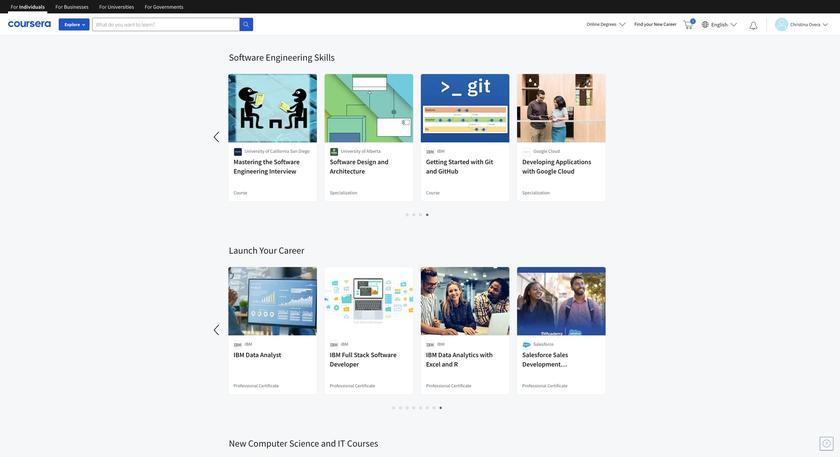 Task type: locate. For each thing, give the bounding box(es) containing it.
github
[[438, 167, 459, 175]]

for left governments
[[145, 3, 152, 10]]

professional for ibm data analyst
[[234, 383, 258, 389]]

with inside getting started with git and github
[[471, 158, 484, 166]]

4 inside software engineering skills carousel element
[[426, 212, 429, 218]]

certificate down "ibm full stack software developer"
[[355, 383, 375, 389]]

program anything in python carousel element
[[0, 0, 611, 31]]

1 horizontal spatial 3 button
[[418, 211, 424, 219]]

0 vertical spatial with
[[471, 158, 484, 166]]

0 vertical spatial 2
[[413, 212, 416, 218]]

developing applications with google cloud
[[522, 158, 591, 175]]

4 for from the left
[[145, 3, 152, 10]]

1 for from the left
[[11, 3, 18, 10]]

with down the developing
[[522, 167, 535, 175]]

online degrees button
[[582, 17, 631, 32]]

professional certificate
[[234, 383, 279, 389], [330, 383, 375, 389], [426, 383, 471, 389], [522, 383, 568, 389]]

data up excel
[[438, 351, 451, 359]]

1 inside launch your career carousel element
[[393, 405, 395, 411]]

What do you want to learn? text field
[[92, 18, 240, 31]]

and left it
[[321, 438, 336, 450]]

certificate for stack
[[355, 383, 375, 389]]

professional down the developer
[[330, 383, 354, 389]]

salesforce inside salesforce sales development representative
[[522, 351, 552, 359]]

university for mastering
[[245, 148, 264, 154]]

ibm inside ibm data analytics with excel and r
[[426, 351, 437, 359]]

4 certificate from the left
[[548, 383, 568, 389]]

1 for launch your career
[[393, 405, 395, 411]]

0 vertical spatial salesforce
[[534, 341, 554, 348]]

0 horizontal spatial course
[[234, 190, 247, 196]]

0 horizontal spatial 1
[[393, 405, 395, 411]]

salesforce
[[534, 341, 554, 348], [522, 351, 552, 359]]

certificate down representative in the bottom of the page
[[548, 383, 568, 389]]

professional certificate for analytics
[[426, 383, 471, 389]]

ibm data analyst
[[234, 351, 281, 359]]

0 vertical spatial 2 button
[[411, 211, 418, 219]]

r
[[454, 360, 458, 369]]

cloud inside developing applications with google cloud
[[558, 167, 575, 175]]

1 professional from the left
[[234, 383, 258, 389]]

ibm image for skills
[[426, 148, 435, 156]]

software inside the mastering the software engineering interview
[[274, 158, 300, 166]]

data inside ibm data analytics with excel and r
[[438, 351, 451, 359]]

0 vertical spatial 4 button
[[424, 211, 431, 219]]

professional certificate down the developer
[[330, 383, 375, 389]]

4 professional certificate from the left
[[522, 383, 568, 389]]

1 button inside software engineering skills carousel element
[[404, 211, 411, 219]]

4 button for software engineering skills
[[424, 211, 431, 219]]

0 horizontal spatial 4
[[413, 405, 416, 411]]

new right your on the top right of page
[[654, 21, 663, 27]]

ibm image
[[426, 148, 435, 156], [330, 341, 338, 350], [426, 341, 435, 350]]

help center image
[[823, 440, 831, 448]]

data
[[246, 351, 259, 359], [438, 351, 451, 359]]

with left git
[[471, 158, 484, 166]]

software engineering skills
[[229, 51, 335, 63]]

1 professional certificate from the left
[[234, 383, 279, 389]]

specialization for architecture
[[330, 190, 357, 196]]

analyst
[[260, 351, 281, 359]]

engineering
[[266, 51, 312, 63], [234, 167, 268, 175]]

and left the r
[[442, 360, 453, 369]]

2 specialization from the left
[[522, 190, 550, 196]]

1 vertical spatial salesforce
[[522, 351, 552, 359]]

list inside program anything in python carousel element
[[229, 18, 606, 25]]

coursera image
[[8, 19, 51, 30]]

1 vertical spatial google
[[537, 167, 557, 175]]

course for getting started with git and github
[[426, 190, 440, 196]]

certificate
[[259, 383, 279, 389], [355, 383, 375, 389], [451, 383, 471, 389], [548, 383, 568, 389]]

1 button
[[404, 211, 411, 219], [391, 404, 397, 412]]

for left individuals
[[11, 3, 18, 10]]

2 button for software engineering skills
[[411, 211, 418, 219]]

1 horizontal spatial 4 button
[[424, 211, 431, 219]]

list inside software engineering skills carousel element
[[229, 211, 606, 219]]

new computer science and it courses
[[229, 438, 378, 450]]

1 horizontal spatial of
[[362, 148, 366, 154]]

1 horizontal spatial specialization
[[522, 190, 550, 196]]

3 inside launch your career carousel element
[[406, 405, 409, 411]]

1 horizontal spatial new
[[654, 21, 663, 27]]

1 specialization from the left
[[330, 190, 357, 196]]

git
[[485, 158, 493, 166]]

degrees
[[601, 21, 617, 27]]

3 professional from the left
[[426, 383, 450, 389]]

shopping cart: 1 item image
[[683, 18, 696, 29]]

salesforce image
[[522, 341, 531, 350]]

1 data from the left
[[246, 351, 259, 359]]

2 vertical spatial list
[[229, 404, 606, 412]]

launch
[[229, 245, 258, 257]]

professional certificate for stack
[[330, 383, 375, 389]]

for for governments
[[145, 3, 152, 10]]

None search field
[[92, 18, 253, 31]]

3 certificate from the left
[[451, 383, 471, 389]]

salesforce right salesforce icon
[[534, 341, 554, 348]]

certificate down analyst
[[259, 383, 279, 389]]

professional certificate down ibm data analyst on the left bottom of the page
[[234, 383, 279, 389]]

for left universities on the top of page
[[99, 3, 107, 10]]

cloud
[[548, 148, 560, 154], [558, 167, 575, 175]]

of for the
[[265, 148, 269, 154]]

course
[[234, 190, 247, 196], [426, 190, 440, 196]]

software inside "ibm full stack software developer"
[[371, 351, 397, 359]]

4 inside launch your career carousel element
[[413, 405, 416, 411]]

2 university from the left
[[341, 148, 361, 154]]

for left 'businesses'
[[55, 3, 63, 10]]

salesforce for salesforce
[[534, 341, 554, 348]]

2 professional from the left
[[330, 383, 354, 389]]

google cloud
[[534, 148, 560, 154]]

3 button for career
[[404, 404, 411, 412]]

professional
[[234, 383, 258, 389], [330, 383, 354, 389], [426, 383, 450, 389], [522, 383, 547, 389]]

4 button
[[424, 211, 431, 219], [411, 404, 418, 412]]

launch your career
[[229, 245, 304, 257]]

for
[[11, 3, 18, 10], [55, 3, 63, 10], [99, 3, 107, 10], [145, 3, 152, 10]]

0 vertical spatial 3
[[420, 212, 422, 218]]

7
[[433, 405, 436, 411]]

1 vertical spatial with
[[522, 167, 535, 175]]

1 horizontal spatial 2
[[413, 212, 416, 218]]

0 horizontal spatial university
[[245, 148, 264, 154]]

google down the developing
[[537, 167, 557, 175]]

skills
[[314, 51, 335, 63]]

ibm image up excel
[[426, 341, 435, 350]]

0 horizontal spatial 2
[[400, 405, 402, 411]]

data for analyst
[[246, 351, 259, 359]]

and down alberta
[[378, 158, 389, 166]]

1 vertical spatial cloud
[[558, 167, 575, 175]]

stack
[[354, 351, 370, 359]]

software
[[229, 51, 264, 63], [274, 158, 300, 166], [330, 158, 356, 166], [371, 351, 397, 359]]

2 professional certificate from the left
[[330, 383, 375, 389]]

2 inside launch your career carousel element
[[400, 405, 402, 411]]

previous slide image
[[209, 322, 225, 338]]

english
[[712, 21, 728, 28]]

3 inside software engineering skills carousel element
[[420, 212, 422, 218]]

salesforce for salesforce sales development representative
[[522, 351, 552, 359]]

and down "getting"
[[426, 167, 437, 175]]

of up the
[[265, 148, 269, 154]]

1 vertical spatial 1
[[393, 405, 395, 411]]

0 horizontal spatial 1 button
[[391, 404, 397, 412]]

course down mastering
[[234, 190, 247, 196]]

1 vertical spatial 4
[[413, 405, 416, 411]]

1 university from the left
[[245, 148, 264, 154]]

of left alberta
[[362, 148, 366, 154]]

0 horizontal spatial data
[[246, 351, 259, 359]]

2 inside software engineering skills carousel element
[[413, 212, 416, 218]]

new
[[654, 21, 663, 27], [229, 438, 246, 450]]

with right "analytics"
[[480, 351, 493, 359]]

0 vertical spatial list
[[229, 18, 606, 25]]

professional certificate down the r
[[426, 383, 471, 389]]

google
[[534, 148, 547, 154], [537, 167, 557, 175]]

0 horizontal spatial of
[[265, 148, 269, 154]]

6 button
[[424, 404, 431, 412]]

specialization
[[330, 190, 357, 196], [522, 190, 550, 196]]

2 of from the left
[[362, 148, 366, 154]]

1 horizontal spatial course
[[426, 190, 440, 196]]

of
[[265, 148, 269, 154], [362, 148, 366, 154]]

0 vertical spatial 1
[[406, 212, 409, 218]]

the
[[263, 158, 273, 166]]

list
[[229, 18, 606, 25], [229, 211, 606, 219], [229, 404, 606, 412]]

1 vertical spatial 4 button
[[411, 404, 418, 412]]

google up the developing
[[534, 148, 547, 154]]

3 button for skills
[[418, 211, 424, 219]]

1 vertical spatial list
[[229, 211, 606, 219]]

professional down representative in the bottom of the page
[[522, 383, 547, 389]]

0 horizontal spatial 4 button
[[411, 404, 418, 412]]

career right the your
[[279, 245, 304, 257]]

3 for skills
[[420, 212, 422, 218]]

2 list from the top
[[229, 211, 606, 219]]

for individuals
[[11, 3, 45, 10]]

0 horizontal spatial 3
[[406, 405, 409, 411]]

1 certificate from the left
[[259, 383, 279, 389]]

1 inside software engineering skills carousel element
[[406, 212, 409, 218]]

1 list from the top
[[229, 18, 606, 25]]

career left shopping cart: 1 item icon
[[664, 21, 677, 27]]

2
[[413, 212, 416, 218], [400, 405, 402, 411]]

0 horizontal spatial 3 button
[[404, 404, 411, 412]]

1 horizontal spatial 1 button
[[404, 211, 411, 219]]

4 for launch your career
[[413, 405, 416, 411]]

3 for from the left
[[99, 3, 107, 10]]

engineering inside the mastering the software engineering interview
[[234, 167, 268, 175]]

ibm full stack software developer
[[330, 351, 397, 369]]

university of california san diego
[[245, 148, 310, 154]]

cloud down applications
[[558, 167, 575, 175]]

2 course from the left
[[426, 190, 440, 196]]

salesforce up development
[[522, 351, 552, 359]]

university right the "university of alberta" image
[[341, 148, 361, 154]]

3 button
[[418, 211, 424, 219], [404, 404, 411, 412]]

3 list from the top
[[229, 404, 606, 412]]

1 horizontal spatial career
[[664, 21, 677, 27]]

0 vertical spatial 3 button
[[418, 211, 424, 219]]

for businesses
[[55, 3, 89, 10]]

1 horizontal spatial 4
[[426, 212, 429, 218]]

list for software engineering skills
[[229, 211, 606, 219]]

1 horizontal spatial 2 button
[[411, 211, 418, 219]]

professional for ibm full stack software developer
[[330, 383, 354, 389]]

1 horizontal spatial university
[[341, 148, 361, 154]]

software inside software design and architecture
[[330, 158, 356, 166]]

0 vertical spatial engineering
[[266, 51, 312, 63]]

1 horizontal spatial 1
[[406, 212, 409, 218]]

1 vertical spatial 3
[[406, 405, 409, 411]]

1 vertical spatial 2
[[400, 405, 402, 411]]

1 course from the left
[[234, 190, 247, 196]]

2 for from the left
[[55, 3, 63, 10]]

2 button
[[411, 211, 418, 219], [397, 404, 404, 412]]

2 data from the left
[[438, 351, 451, 359]]

0 horizontal spatial career
[[279, 245, 304, 257]]

specialization down the developing
[[522, 190, 550, 196]]

1 horizontal spatial 3
[[420, 212, 422, 218]]

for for universities
[[99, 3, 107, 10]]

1
[[406, 212, 409, 218], [393, 405, 395, 411]]

3
[[420, 212, 422, 218], [406, 405, 409, 411]]

4 professional from the left
[[522, 383, 547, 389]]

university up mastering
[[245, 148, 264, 154]]

university
[[245, 148, 264, 154], [341, 148, 361, 154]]

1 horizontal spatial data
[[438, 351, 451, 359]]

5 button
[[418, 404, 424, 412]]

individuals
[[19, 3, 45, 10]]

certificate for analytics
[[451, 383, 471, 389]]

0 vertical spatial 1 button
[[404, 211, 411, 219]]

professional up 8 button
[[426, 383, 450, 389]]

certificate down the r
[[451, 383, 471, 389]]

career
[[664, 21, 677, 27], [279, 245, 304, 257]]

with inside developing applications with google cloud
[[522, 167, 535, 175]]

3 professional certificate from the left
[[426, 383, 471, 389]]

universities
[[108, 3, 134, 10]]

1 of from the left
[[265, 148, 269, 154]]

professional certificate down representative in the bottom of the page
[[522, 383, 568, 389]]

1 vertical spatial 2 button
[[397, 404, 404, 412]]

explore
[[65, 21, 80, 28]]

1 vertical spatial 1 button
[[391, 404, 397, 412]]

with
[[471, 158, 484, 166], [522, 167, 535, 175], [480, 351, 493, 359]]

2 vertical spatial with
[[480, 351, 493, 359]]

getting
[[426, 158, 447, 166]]

for for individuals
[[11, 3, 18, 10]]

new left computer
[[229, 438, 246, 450]]

list inside launch your career carousel element
[[229, 404, 606, 412]]

ibm
[[437, 148, 445, 154], [245, 341, 252, 348], [341, 341, 348, 348], [437, 341, 445, 348], [234, 351, 244, 359], [330, 351, 341, 359], [426, 351, 437, 359]]

online
[[587, 21, 600, 27]]

course for mastering the software engineering interview
[[234, 190, 247, 196]]

professional down ibm data analyst on the left bottom of the page
[[234, 383, 258, 389]]

banner navigation
[[5, 0, 189, 13]]

1 vertical spatial new
[[229, 438, 246, 450]]

online degrees
[[587, 21, 617, 27]]

course down github
[[426, 190, 440, 196]]

analytics
[[453, 351, 479, 359]]

list for launch your career
[[229, 404, 606, 412]]

2 certificate from the left
[[355, 383, 375, 389]]

and
[[378, 158, 389, 166], [426, 167, 437, 175], [442, 360, 453, 369], [321, 438, 336, 450]]

0 horizontal spatial specialization
[[330, 190, 357, 196]]

specialization down architecture
[[330, 190, 357, 196]]

0 horizontal spatial 2 button
[[397, 404, 404, 412]]

cloud up developing applications with google cloud
[[548, 148, 560, 154]]

4
[[426, 212, 429, 218], [413, 405, 416, 411]]

0 vertical spatial 4
[[426, 212, 429, 218]]

data left analyst
[[246, 351, 259, 359]]

1 vertical spatial 3 button
[[404, 404, 411, 412]]

ibm image up "getting"
[[426, 148, 435, 156]]

1 vertical spatial engineering
[[234, 167, 268, 175]]

and inside ibm data analytics with excel and r
[[442, 360, 453, 369]]



Task type: describe. For each thing, give the bounding box(es) containing it.
christina
[[791, 21, 808, 27]]

professional for ibm data analytics with excel and r
[[426, 383, 450, 389]]

alberta
[[367, 148, 381, 154]]

find your new career link
[[631, 20, 680, 29]]

ibm inside software engineering skills carousel element
[[437, 148, 445, 154]]

excel
[[426, 360, 441, 369]]

computer
[[248, 438, 287, 450]]

software design and architecture
[[330, 158, 389, 175]]

mastering
[[234, 158, 262, 166]]

professional certificate for analyst
[[234, 383, 279, 389]]

0 vertical spatial career
[[664, 21, 677, 27]]

businesses
[[64, 3, 89, 10]]

san
[[290, 148, 298, 154]]

architecture
[[330, 167, 365, 175]]

university of alberta image
[[330, 148, 338, 156]]

0 vertical spatial cloud
[[548, 148, 560, 154]]

overa
[[809, 21, 821, 27]]

getting started with git and github
[[426, 158, 493, 175]]

4 button for launch your career
[[411, 404, 418, 412]]

university of california san diego image
[[234, 148, 242, 156]]

courses
[[347, 438, 378, 450]]

professional certificate for development
[[522, 383, 568, 389]]

mastering the software engineering interview
[[234, 158, 300, 175]]

your
[[260, 245, 277, 257]]

christina overa button
[[766, 18, 828, 31]]

california
[[270, 148, 289, 154]]

with for google
[[522, 167, 535, 175]]

ibm inside "ibm full stack software developer"
[[330, 351, 341, 359]]

and inside software design and architecture
[[378, 158, 389, 166]]

launch your career carousel element
[[0, 224, 611, 418]]

representative
[[522, 370, 565, 378]]

development
[[522, 360, 561, 369]]

0 vertical spatial new
[[654, 21, 663, 27]]

diego
[[299, 148, 310, 154]]

2 button for launch your career
[[397, 404, 404, 412]]

with for git
[[471, 158, 484, 166]]

data for analytics
[[438, 351, 451, 359]]

design
[[357, 158, 376, 166]]

software engineering skills carousel element
[[0, 31, 611, 224]]

ibm data analytics with excel and r
[[426, 351, 493, 369]]

6
[[426, 405, 429, 411]]

interview
[[269, 167, 296, 175]]

8
[[440, 405, 442, 411]]

governments
[[153, 3, 183, 10]]

2 for skills
[[413, 212, 416, 218]]

with inside ibm data analytics with excel and r
[[480, 351, 493, 359]]

7 button
[[431, 404, 438, 412]]

developer
[[330, 360, 359, 369]]

2 for career
[[400, 405, 402, 411]]

for universities
[[99, 3, 134, 10]]

4 for software engineering skills
[[426, 212, 429, 218]]

ibm image up the developer
[[330, 341, 338, 350]]

previous slide image
[[209, 129, 225, 145]]

0 horizontal spatial new
[[229, 438, 246, 450]]

8 button
[[438, 404, 444, 412]]

salesforce sales development representative
[[522, 351, 568, 378]]

of for design
[[362, 148, 366, 154]]

started
[[449, 158, 470, 166]]

1 vertical spatial career
[[279, 245, 304, 257]]

specialization for google
[[522, 190, 550, 196]]

ibm image for career
[[426, 341, 435, 350]]

explore button
[[59, 18, 90, 31]]

find your new career
[[635, 21, 677, 27]]

certificate for development
[[548, 383, 568, 389]]

university for software
[[341, 148, 361, 154]]

1 button for software engineering skills
[[404, 211, 411, 219]]

5
[[420, 405, 422, 411]]

1 for software engineering skills
[[406, 212, 409, 218]]

find
[[635, 21, 643, 27]]

and inside getting started with git and github
[[426, 167, 437, 175]]

google cloud image
[[522, 148, 531, 156]]

sales
[[553, 351, 568, 359]]

developing
[[522, 158, 555, 166]]

christina overa
[[791, 21, 821, 27]]

certificate for analyst
[[259, 383, 279, 389]]

science
[[289, 438, 319, 450]]

for governments
[[145, 3, 183, 10]]

ibm image
[[234, 341, 242, 350]]

full
[[342, 351, 353, 359]]

professional for salesforce sales development representative
[[522, 383, 547, 389]]

your
[[644, 21, 653, 27]]

1 button for launch your career
[[391, 404, 397, 412]]

google inside developing applications with google cloud
[[537, 167, 557, 175]]

0 vertical spatial google
[[534, 148, 547, 154]]

3 for career
[[406, 405, 409, 411]]

for for businesses
[[55, 3, 63, 10]]

it
[[338, 438, 345, 450]]

applications
[[556, 158, 591, 166]]

english button
[[699, 13, 740, 35]]

university of alberta
[[341, 148, 381, 154]]

show notifications image
[[750, 22, 758, 30]]



Task type: vqa. For each thing, say whether or not it's contained in the screenshot.
Your
yes



